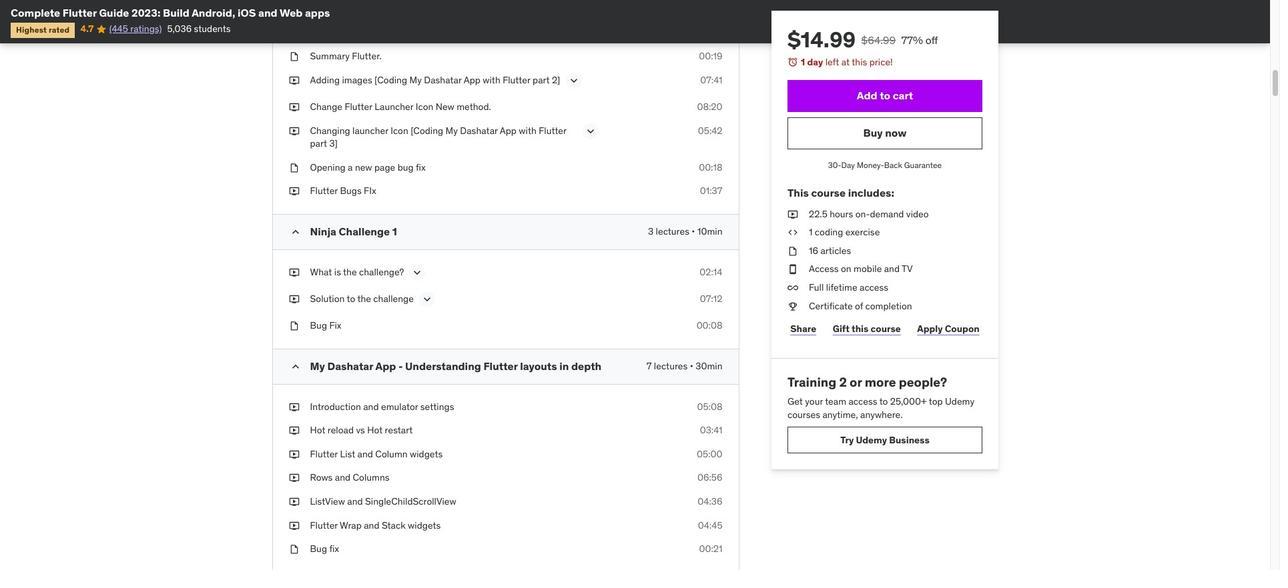 Task type: vqa. For each thing, say whether or not it's contained in the screenshot.
Udemy
yes



Task type: describe. For each thing, give the bounding box(es) containing it.
and right wrap
[[364, 520, 380, 532]]

0 horizontal spatial my
[[310, 360, 325, 373]]

flutter down opening
[[310, 185, 338, 197]]

full lifetime access
[[809, 282, 889, 294]]

of
[[855, 300, 863, 312]]

opening a  new page bug fix
[[310, 161, 426, 173]]

(445
[[109, 23, 128, 35]]

complete flutter guide 2023: build android, ios and web apps
[[11, 6, 330, 19]]

flutter inside changing launcher icon [coding my dashatar app with flutter part 3]
[[539, 125, 567, 137]]

01:37
[[700, 185, 723, 197]]

bug for bug fix
[[310, 320, 327, 332]]

columns
[[353, 472, 390, 484]]

at
[[842, 56, 850, 68]]

settings
[[421, 401, 454, 413]]

business
[[889, 435, 930, 447]]

4.7
[[80, 23, 94, 35]]

day
[[841, 160, 855, 170]]

highest
[[16, 25, 47, 35]]

07:12
[[700, 293, 723, 305]]

fix
[[364, 185, 376, 197]]

access
[[809, 263, 839, 275]]

introduction
[[310, 401, 361, 413]]

show lecture description image for what is the challenge?
[[411, 266, 424, 280]]

small image for my dashatar app - understanding flutter layouts in depth
[[289, 360, 302, 374]]

5,036 students
[[167, 23, 231, 35]]

gift this course link
[[830, 316, 904, 343]]

xsmall image left list
[[289, 449, 300, 462]]

04:45
[[698, 520, 723, 532]]

22.5 hours on-demand video
[[809, 208, 929, 220]]

the for is
[[343, 266, 357, 278]]

guarantee
[[904, 160, 942, 170]]

30-day money-back guarantee
[[828, 160, 942, 170]]

tv
[[902, 263, 913, 275]]

flutter up "launcher"
[[345, 101, 373, 113]]

77%
[[901, 33, 923, 47]]

flutter up 4.7
[[63, 6, 97, 19]]

android,
[[192, 6, 235, 19]]

challenge?
[[359, 266, 404, 278]]

build
[[163, 6, 190, 19]]

5,036
[[167, 23, 192, 35]]

guide
[[99, 6, 129, 19]]

07:41
[[701, 74, 723, 86]]

ninja challenge 1
[[310, 225, 397, 238]]

anytime,
[[823, 409, 858, 421]]

articles
[[821, 245, 851, 257]]

mobile
[[854, 263, 882, 275]]

adding
[[310, 74, 340, 86]]

and right rows
[[335, 472, 351, 484]]

buy now button
[[788, 117, 983, 149]]

1 for 1 coding exercise
[[809, 226, 813, 239]]

training 2 or more people? get your team access to 25,000+ top udemy courses anytime, anywhere.
[[788, 375, 975, 421]]

share
[[790, 323, 816, 335]]

xsmall image left change
[[289, 101, 300, 114]]

people?
[[899, 375, 947, 391]]

1 for 1 day left at this price!
[[801, 56, 805, 68]]

xsmall image left reload
[[289, 425, 300, 438]]

2
[[839, 375, 847, 391]]

challenge
[[374, 293, 414, 305]]

certificate
[[809, 300, 853, 312]]

completion
[[866, 300, 912, 312]]

xsmall image left adding
[[289, 74, 300, 87]]

xsmall image left changing
[[289, 125, 300, 138]]

now
[[885, 126, 907, 140]]

training
[[788, 375, 837, 391]]

my inside changing launcher icon [coding my dashatar app with flutter part 3]
[[446, 125, 458, 137]]

flutter left 2]
[[503, 74, 531, 86]]

back
[[884, 160, 902, 170]]

and up wrap
[[347, 496, 363, 508]]

flutter list and column widgets
[[310, 449, 443, 461]]

off
[[926, 33, 938, 47]]

0 horizontal spatial app
[[376, 360, 396, 373]]

try udemy business link
[[788, 427, 983, 454]]

new
[[436, 101, 455, 113]]

column
[[376, 449, 408, 461]]

layouts
[[520, 360, 557, 373]]

summary
[[310, 50, 350, 62]]

on
[[841, 263, 852, 275]]

page
[[375, 161, 396, 173]]

3
[[648, 226, 654, 238]]

0 vertical spatial icon
[[416, 101, 434, 113]]

widgets for flutter list and column widgets
[[410, 449, 443, 461]]

team
[[825, 396, 846, 408]]

listview
[[310, 496, 345, 508]]

your
[[805, 396, 823, 408]]

bug for bug fix
[[310, 544, 327, 556]]

what is the challenge?
[[310, 266, 404, 278]]

solution
[[310, 293, 345, 305]]

reload
[[328, 425, 354, 437]]

00:18
[[699, 161, 723, 173]]

cart
[[893, 89, 913, 102]]

my dashatar app - understanding flutter layouts in depth
[[310, 360, 602, 373]]

ios
[[238, 6, 256, 19]]

courses
[[788, 409, 820, 421]]

05:08
[[698, 401, 723, 413]]

part inside changing launcher icon [coding my dashatar app with flutter part 3]
[[310, 138, 327, 150]]

ninja
[[310, 225, 337, 238]]

0 vertical spatial [coding
[[375, 74, 407, 86]]

7 lectures • 30min
[[647, 360, 723, 372]]

xsmall image left wrap
[[289, 520, 300, 533]]

bug fix
[[310, 320, 342, 332]]

0 vertical spatial with
[[483, 74, 501, 86]]

rated
[[49, 25, 70, 35]]

coupon
[[945, 323, 980, 335]]

launcher
[[353, 125, 389, 137]]

• for ninja challenge 1
[[692, 226, 696, 238]]

changing
[[310, 125, 350, 137]]

stack
[[382, 520, 406, 532]]

gift
[[833, 323, 850, 335]]

add to cart
[[857, 89, 913, 102]]

introduction and emulator settings
[[310, 401, 454, 413]]

hours
[[830, 208, 853, 220]]

with inside changing launcher icon [coding my dashatar app with flutter part 3]
[[519, 125, 537, 137]]

lectures for ninja challenge 1
[[656, 226, 690, 238]]

to for solution
[[347, 293, 355, 305]]

apply coupon
[[917, 323, 980, 335]]

singlechildscrollview
[[365, 496, 457, 508]]

2 vertical spatial dashatar
[[328, 360, 373, 373]]

0 horizontal spatial 1
[[392, 225, 397, 238]]



Task type: locate. For each thing, give the bounding box(es) containing it.
2 horizontal spatial my
[[446, 125, 458, 137]]

demand
[[870, 208, 904, 220]]

1 right challenge
[[392, 225, 397, 238]]

part left the 3]
[[310, 138, 327, 150]]

flutter down 2]
[[539, 125, 567, 137]]

lectures right 3
[[656, 226, 690, 238]]

fix
[[416, 161, 426, 173], [329, 544, 339, 556]]

1 vertical spatial part
[[310, 138, 327, 150]]

-
[[399, 360, 403, 373]]

0 vertical spatial the
[[343, 266, 357, 278]]

[coding inside changing launcher icon [coding my dashatar app with flutter part 3]
[[411, 125, 444, 137]]

show lecture description image
[[567, 74, 581, 87], [584, 125, 597, 138], [411, 266, 424, 280], [421, 293, 434, 306]]

03:41
[[700, 425, 723, 437]]

a
[[348, 161, 353, 173]]

1 horizontal spatial icon
[[416, 101, 434, 113]]

1 horizontal spatial app
[[464, 74, 481, 86]]

the down the what is the challenge?
[[358, 293, 371, 305]]

0 horizontal spatial fix
[[329, 544, 339, 556]]

dashatar up new at the top left of the page
[[424, 74, 462, 86]]

to right solution
[[347, 293, 355, 305]]

xsmall image
[[289, 50, 300, 63], [289, 185, 300, 198], [788, 208, 798, 221], [788, 226, 798, 240], [788, 245, 798, 258], [289, 266, 300, 280], [289, 293, 300, 306], [788, 300, 798, 313], [289, 320, 300, 333], [289, 401, 300, 414], [289, 496, 300, 509], [289, 544, 300, 557]]

alarm image
[[788, 57, 798, 67]]

app inside changing launcher icon [coding my dashatar app with flutter part 3]
[[500, 125, 517, 137]]

flutter left list
[[310, 449, 338, 461]]

bug
[[398, 161, 414, 173]]

bug left fix
[[310, 320, 327, 332]]

wrap
[[340, 520, 362, 532]]

0 horizontal spatial the
[[343, 266, 357, 278]]

02:14
[[700, 266, 723, 278]]

the for to
[[358, 293, 371, 305]]

0 vertical spatial part
[[533, 74, 550, 86]]

xsmall image left access
[[788, 263, 798, 276]]

small image
[[289, 226, 302, 239], [289, 360, 302, 374]]

•
[[692, 226, 696, 238], [690, 360, 694, 372]]

course up the 22.5
[[811, 187, 846, 200]]

1 vertical spatial lectures
[[654, 360, 688, 372]]

1 vertical spatial app
[[500, 125, 517, 137]]

1 horizontal spatial the
[[358, 293, 371, 305]]

icon down "change flutter launcher icon new method."
[[391, 125, 409, 137]]

apply coupon button
[[915, 316, 983, 343]]

00:21
[[700, 544, 723, 556]]

restart
[[385, 425, 413, 437]]

add
[[857, 89, 878, 102]]

fix right bug
[[416, 161, 426, 173]]

this course includes:
[[788, 187, 894, 200]]

this right at
[[852, 56, 867, 68]]

dashatar
[[424, 74, 462, 86], [460, 125, 498, 137], [328, 360, 373, 373]]

1 horizontal spatial [coding
[[411, 125, 444, 137]]

money-
[[857, 160, 884, 170]]

0 vertical spatial bug
[[310, 320, 327, 332]]

0 vertical spatial fix
[[416, 161, 426, 173]]

[coding down new at the top left of the page
[[411, 125, 444, 137]]

this right gift
[[852, 323, 869, 335]]

0 horizontal spatial part
[[310, 138, 327, 150]]

06:56
[[698, 472, 723, 484]]

2 vertical spatial to
[[880, 396, 888, 408]]

0 vertical spatial widgets
[[410, 449, 443, 461]]

1 vertical spatial small image
[[289, 360, 302, 374]]

22.5
[[809, 208, 828, 220]]

• for my dashatar app - understanding flutter layouts in depth
[[690, 360, 694, 372]]

0 vertical spatial app
[[464, 74, 481, 86]]

0 vertical spatial lectures
[[656, 226, 690, 238]]

complete
[[11, 6, 60, 19]]

show lecture description image for solution to the challenge
[[421, 293, 434, 306]]

1 vertical spatial with
[[519, 125, 537, 137]]

flutter left layouts
[[484, 360, 518, 373]]

0 vertical spatial access
[[860, 282, 889, 294]]

xsmall image left apps
[[289, 0, 300, 10]]

buy
[[863, 126, 883, 140]]

0 vertical spatial to
[[880, 89, 891, 102]]

bug down listview
[[310, 544, 327, 556]]

and right list
[[358, 449, 373, 461]]

1 vertical spatial fix
[[329, 544, 339, 556]]

0 vertical spatial this
[[852, 56, 867, 68]]

1 horizontal spatial with
[[519, 125, 537, 137]]

share button
[[788, 316, 819, 343]]

• left 30min
[[690, 360, 694, 372]]

lectures
[[656, 226, 690, 238], [654, 360, 688, 372]]

0 vertical spatial dashatar
[[424, 74, 462, 86]]

05:00
[[697, 449, 723, 461]]

full
[[809, 282, 824, 294]]

1 left coding
[[809, 226, 813, 239]]

25,000+
[[890, 396, 927, 408]]

0 horizontal spatial with
[[483, 74, 501, 86]]

highest rated
[[16, 25, 70, 35]]

dashatar down method.
[[460, 125, 498, 137]]

udemy right try
[[856, 435, 887, 447]]

1 vertical spatial widgets
[[408, 520, 441, 532]]

udemy inside training 2 or more people? get your team access to 25,000+ top udemy courses anytime, anywhere.
[[945, 396, 975, 408]]

[coding
[[375, 74, 407, 86], [411, 125, 444, 137]]

small image for ninja challenge 1
[[289, 226, 302, 239]]

top
[[929, 396, 943, 408]]

and left tv
[[884, 263, 900, 275]]

1 horizontal spatial course
[[871, 323, 901, 335]]

to left cart at the top right of page
[[880, 89, 891, 102]]

2 bug from the top
[[310, 544, 327, 556]]

in
[[560, 360, 569, 373]]

lectures for my dashatar app - understanding flutter layouts in depth
[[654, 360, 688, 372]]

[coding up launcher
[[375, 74, 407, 86]]

2 this from the top
[[852, 323, 869, 335]]

2 vertical spatial app
[[376, 360, 396, 373]]

my up "change flutter launcher icon new method."
[[410, 74, 422, 86]]

dashatar down fix
[[328, 360, 373, 373]]

what
[[310, 266, 332, 278]]

anywhere.
[[860, 409, 903, 421]]

adding images [coding my dashatar app with flutter part 2]
[[310, 74, 561, 86]]

1 horizontal spatial hot
[[367, 425, 383, 437]]

1 vertical spatial •
[[690, 360, 694, 372]]

bug
[[310, 320, 327, 332], [310, 544, 327, 556]]

new
[[355, 161, 372, 173]]

0 vertical spatial small image
[[289, 226, 302, 239]]

1 horizontal spatial fix
[[416, 161, 426, 173]]

video
[[906, 208, 929, 220]]

icon inside changing launcher icon [coding my dashatar app with flutter part 3]
[[391, 125, 409, 137]]

1 day left at this price!
[[801, 56, 893, 68]]

1 right 'alarm' image
[[801, 56, 805, 68]]

0 vertical spatial my
[[410, 74, 422, 86]]

1 bug from the top
[[310, 320, 327, 332]]

1 vertical spatial to
[[347, 293, 355, 305]]

includes:
[[848, 187, 894, 200]]

1 vertical spatial udemy
[[856, 435, 887, 447]]

depth
[[572, 360, 602, 373]]

change
[[310, 101, 343, 113]]

3]
[[329, 138, 338, 150]]

hot
[[310, 425, 326, 437], [367, 425, 383, 437]]

xsmall image left rows
[[289, 472, 300, 485]]

1 vertical spatial the
[[358, 293, 371, 305]]

to inside button
[[880, 89, 891, 102]]

part left 2]
[[533, 74, 550, 86]]

try
[[841, 435, 854, 447]]

hot reload vs hot restart
[[310, 425, 413, 437]]

rows
[[310, 472, 333, 484]]

hot right vs
[[367, 425, 383, 437]]

1 horizontal spatial my
[[410, 74, 422, 86]]

day
[[807, 56, 823, 68]]

2 horizontal spatial app
[[500, 125, 517, 137]]

hot left reload
[[310, 425, 326, 437]]

1 hot from the left
[[310, 425, 326, 437]]

flutter wrap and stack widgets
[[310, 520, 441, 532]]

icon left new at the top left of the page
[[416, 101, 434, 113]]

gift this course
[[833, 323, 901, 335]]

xsmall image left full
[[788, 282, 798, 295]]

00:08
[[697, 320, 723, 332]]

is
[[334, 266, 341, 278]]

0 horizontal spatial course
[[811, 187, 846, 200]]

1 this from the top
[[852, 56, 867, 68]]

xsmall image
[[289, 0, 300, 10], [289, 74, 300, 87], [289, 101, 300, 114], [289, 125, 300, 138], [289, 161, 300, 175], [788, 263, 798, 276], [788, 282, 798, 295], [289, 425, 300, 438], [289, 449, 300, 462], [289, 472, 300, 485], [289, 520, 300, 533]]

2 vertical spatial my
[[310, 360, 325, 373]]

to up "anywhere."
[[880, 396, 888, 408]]

0 horizontal spatial udemy
[[856, 435, 887, 447]]

list
[[340, 449, 355, 461]]

my down bug fix
[[310, 360, 325, 373]]

on-
[[856, 208, 870, 220]]

course down completion
[[871, 323, 901, 335]]

2 horizontal spatial 1
[[809, 226, 813, 239]]

1 vertical spatial bug
[[310, 544, 327, 556]]

fix
[[329, 320, 342, 332]]

the right is
[[343, 266, 357, 278]]

1 vertical spatial course
[[871, 323, 901, 335]]

2 small image from the top
[[289, 360, 302, 374]]

widgets right column
[[410, 449, 443, 461]]

widgets down "singlechildscrollview"
[[408, 520, 441, 532]]

access down the or
[[849, 396, 878, 408]]

price!
[[870, 56, 893, 68]]

1 horizontal spatial part
[[533, 74, 550, 86]]

access inside training 2 or more people? get your team access to 25,000+ top udemy courses anytime, anywhere.
[[849, 396, 878, 408]]

1 vertical spatial [coding
[[411, 125, 444, 137]]

• left 10min
[[692, 226, 696, 238]]

widgets for flutter wrap and stack widgets
[[408, 520, 441, 532]]

to inside training 2 or more people? get your team access to 25,000+ top udemy courses anytime, anywhere.
[[880, 396, 888, 408]]

0 horizontal spatial hot
[[310, 425, 326, 437]]

30-
[[828, 160, 841, 170]]

0 horizontal spatial [coding
[[375, 74, 407, 86]]

lifetime
[[826, 282, 858, 294]]

1 vertical spatial my
[[446, 125, 458, 137]]

0 vertical spatial course
[[811, 187, 846, 200]]

buy now
[[863, 126, 907, 140]]

certificate of completion
[[809, 300, 912, 312]]

(445 ratings)
[[109, 23, 162, 35]]

1 small image from the top
[[289, 226, 302, 239]]

apply
[[917, 323, 943, 335]]

images
[[342, 74, 372, 86]]

1 vertical spatial this
[[852, 323, 869, 335]]

show lecture description image for changing launcher icon [coding my dashatar app with flutter part 3]
[[584, 125, 597, 138]]

coding
[[815, 226, 843, 239]]

changing launcher icon [coding my dashatar app with flutter part 3]
[[310, 125, 567, 150]]

1 vertical spatial access
[[849, 396, 878, 408]]

bugs
[[340, 185, 362, 197]]

1 horizontal spatial udemy
[[945, 396, 975, 408]]

show lecture description image for adding images [coding my dashatar app with flutter part 2]
[[567, 74, 581, 87]]

apps
[[305, 6, 330, 19]]

and up hot reload vs hot restart
[[363, 401, 379, 413]]

2023:
[[132, 6, 161, 19]]

to for add
[[880, 89, 891, 102]]

2 hot from the left
[[367, 425, 383, 437]]

1 vertical spatial icon
[[391, 125, 409, 137]]

$14.99
[[788, 26, 856, 53]]

1 vertical spatial dashatar
[[460, 125, 498, 137]]

$64.99
[[861, 33, 896, 47]]

udemy right top
[[945, 396, 975, 408]]

app
[[464, 74, 481, 86], [500, 125, 517, 137], [376, 360, 396, 373]]

lectures right 7
[[654, 360, 688, 372]]

opening
[[310, 161, 346, 173]]

0 horizontal spatial icon
[[391, 125, 409, 137]]

1 horizontal spatial 1
[[801, 56, 805, 68]]

0 vertical spatial •
[[692, 226, 696, 238]]

my down new at the top left of the page
[[446, 125, 458, 137]]

xsmall image left opening
[[289, 161, 300, 175]]

and right the ios
[[258, 6, 278, 19]]

dashatar inside changing launcher icon [coding my dashatar app with flutter part 3]
[[460, 125, 498, 137]]

web
[[280, 6, 303, 19]]

udemy
[[945, 396, 975, 408], [856, 435, 887, 447]]

0 vertical spatial udemy
[[945, 396, 975, 408]]

access down mobile
[[860, 282, 889, 294]]

flutter up bug fix
[[310, 520, 338, 532]]

ratings)
[[130, 23, 162, 35]]

get
[[788, 396, 803, 408]]

fix down flutter wrap and stack widgets
[[329, 544, 339, 556]]

1 coding exercise
[[809, 226, 880, 239]]



